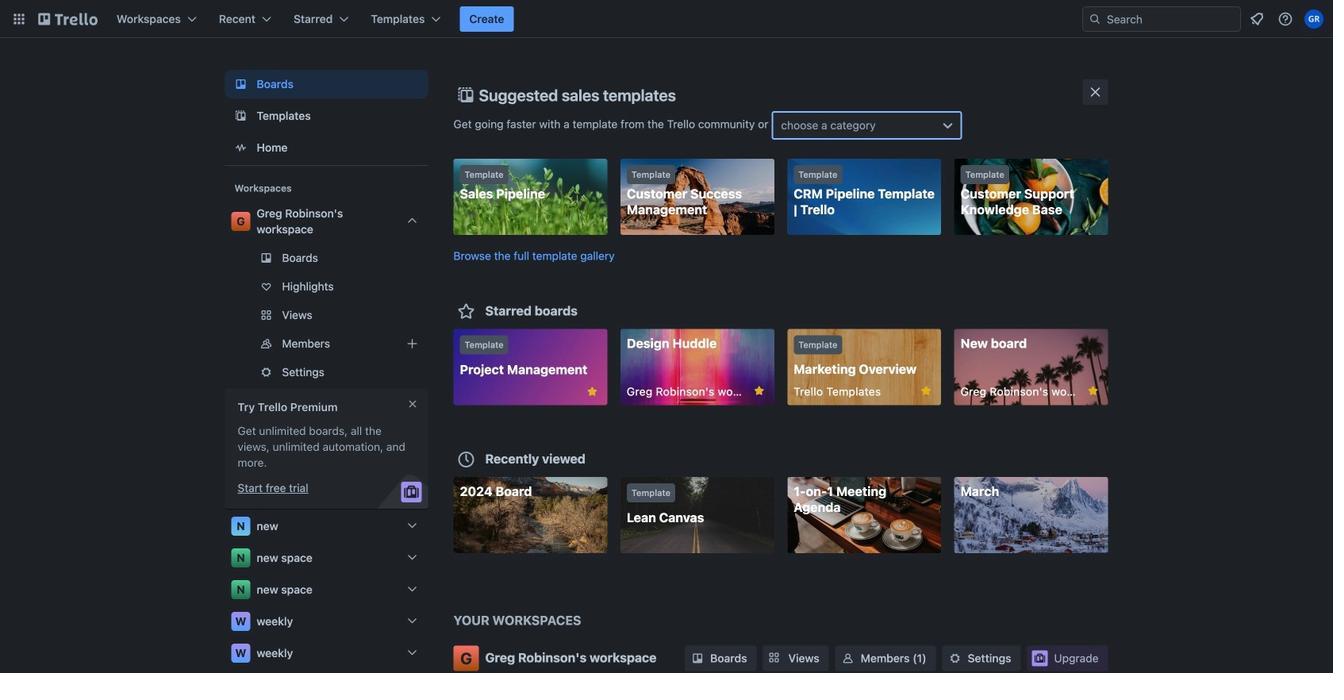 Task type: vqa. For each thing, say whether or not it's contained in the screenshot.
middle add a card
no



Task type: locate. For each thing, give the bounding box(es) containing it.
0 notifications image
[[1248, 10, 1267, 29]]

home image
[[231, 138, 250, 157]]

add image
[[403, 334, 422, 353]]

template board image
[[231, 106, 250, 125]]

Search field
[[1102, 8, 1241, 30]]

back to home image
[[38, 6, 98, 32]]

open information menu image
[[1278, 11, 1294, 27]]

search image
[[1089, 13, 1102, 25]]

1 horizontal spatial sm image
[[841, 651, 856, 667]]

click to unstar this board. it will be removed from your starred list. image
[[1086, 384, 1101, 398]]

0 horizontal spatial sm image
[[690, 651, 706, 667]]

primary element
[[0, 0, 1334, 38]]

greg robinson (gregrobinson96) image
[[1305, 10, 1324, 29]]

sm image
[[690, 651, 706, 667], [841, 651, 856, 667]]



Task type: describe. For each thing, give the bounding box(es) containing it.
sm image
[[948, 651, 963, 667]]

click to unstar this board. it will be removed from your starred list. image
[[585, 385, 600, 399]]

2 sm image from the left
[[841, 651, 856, 667]]

1 sm image from the left
[[690, 651, 706, 667]]

board image
[[231, 75, 250, 94]]



